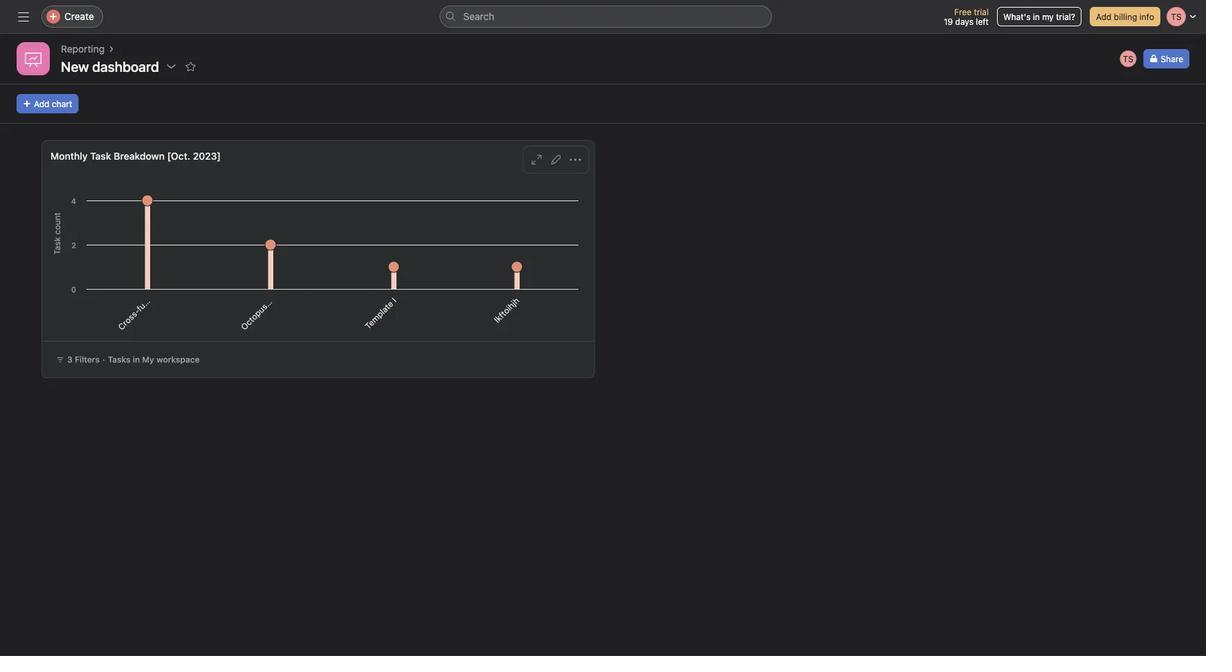 Task type: describe. For each thing, give the bounding box(es) containing it.
left
[[976, 17, 989, 26]]

reporting
[[61, 43, 105, 55]]

info
[[1140, 12, 1155, 21]]

add to starred image
[[185, 61, 196, 72]]

[oct. 2023]
[[167, 151, 221, 162]]

create
[[64, 11, 94, 22]]

trial
[[974, 7, 989, 17]]

ts
[[1123, 54, 1134, 64]]

monthly task breakdown [oct. 2023]
[[51, 151, 221, 162]]

more actions image
[[570, 154, 581, 165]]

add for add chart
[[34, 99, 49, 109]]

my
[[142, 355, 154, 365]]

ts button
[[1119, 49, 1138, 69]]

search
[[463, 11, 495, 22]]

create button
[[42, 6, 103, 28]]

tasks
[[108, 355, 131, 365]]

billing
[[1114, 12, 1138, 21]]

days
[[956, 17, 974, 26]]

template
[[363, 299, 395, 331]]

template i
[[363, 296, 398, 331]]

search button
[[440, 6, 772, 28]]

new dashboard
[[61, 58, 159, 74]]

workspace
[[156, 355, 200, 365]]

lkftoihjh
[[492, 296, 521, 325]]

what's
[[1004, 12, 1031, 21]]

tasks in my workspace
[[108, 355, 200, 365]]

3 filters
[[67, 355, 100, 365]]

add chart
[[34, 99, 72, 109]]

in for my
[[133, 355, 140, 365]]

share button
[[1144, 49, 1190, 69]]



Task type: vqa. For each thing, say whether or not it's contained in the screenshot.
prominent image
no



Task type: locate. For each thing, give the bounding box(es) containing it.
add chart button
[[17, 94, 78, 114]]

task
[[90, 151, 111, 162]]

search list box
[[440, 6, 772, 28]]

show options image
[[166, 61, 177, 72]]

3
[[67, 355, 72, 365]]

19
[[944, 17, 953, 26]]

octopus
[[239, 302, 269, 332]]

add left the chart
[[34, 99, 49, 109]]

edit chart image
[[551, 154, 562, 165]]

0 vertical spatial add
[[1096, 12, 1112, 21]]

add left "billing" on the top of page
[[1096, 12, 1112, 21]]

0 horizontal spatial in
[[133, 355, 140, 365]]

add for add billing info
[[1096, 12, 1112, 21]]

free
[[955, 7, 972, 17]]

add billing info
[[1096, 12, 1155, 21]]

add billing info button
[[1090, 7, 1161, 26]]

free trial 19 days left
[[944, 7, 989, 26]]

reporting link
[[61, 42, 105, 57]]

octopus specimen
[[239, 273, 298, 332]]

i
[[390, 296, 398, 304]]

1 vertical spatial add
[[34, 99, 49, 109]]

view chart image
[[531, 154, 542, 165]]

expand sidebar image
[[18, 11, 29, 22]]

in left my
[[133, 355, 140, 365]]

add
[[1096, 12, 1112, 21], [34, 99, 49, 109]]

share
[[1161, 54, 1184, 64]]

breakdown
[[114, 151, 165, 162]]

chart
[[52, 99, 72, 109]]

1 horizontal spatial add
[[1096, 12, 1112, 21]]

my
[[1043, 12, 1054, 21]]

0 horizontal spatial add
[[34, 99, 49, 109]]

1 horizontal spatial in
[[1033, 12, 1040, 21]]

in left 'my'
[[1033, 12, 1040, 21]]

in
[[1033, 12, 1040, 21], [133, 355, 140, 365]]

specimen
[[264, 273, 298, 307]]

filters
[[75, 355, 100, 365]]

what's in my trial? button
[[997, 7, 1082, 26]]

what's in my trial?
[[1004, 12, 1076, 21]]

in inside button
[[1033, 12, 1040, 21]]

monthly
[[51, 151, 88, 162]]

0 vertical spatial in
[[1033, 12, 1040, 21]]

report image
[[25, 51, 42, 67]]

trial?
[[1057, 12, 1076, 21]]

in for my
[[1033, 12, 1040, 21]]

1 vertical spatial in
[[133, 355, 140, 365]]



